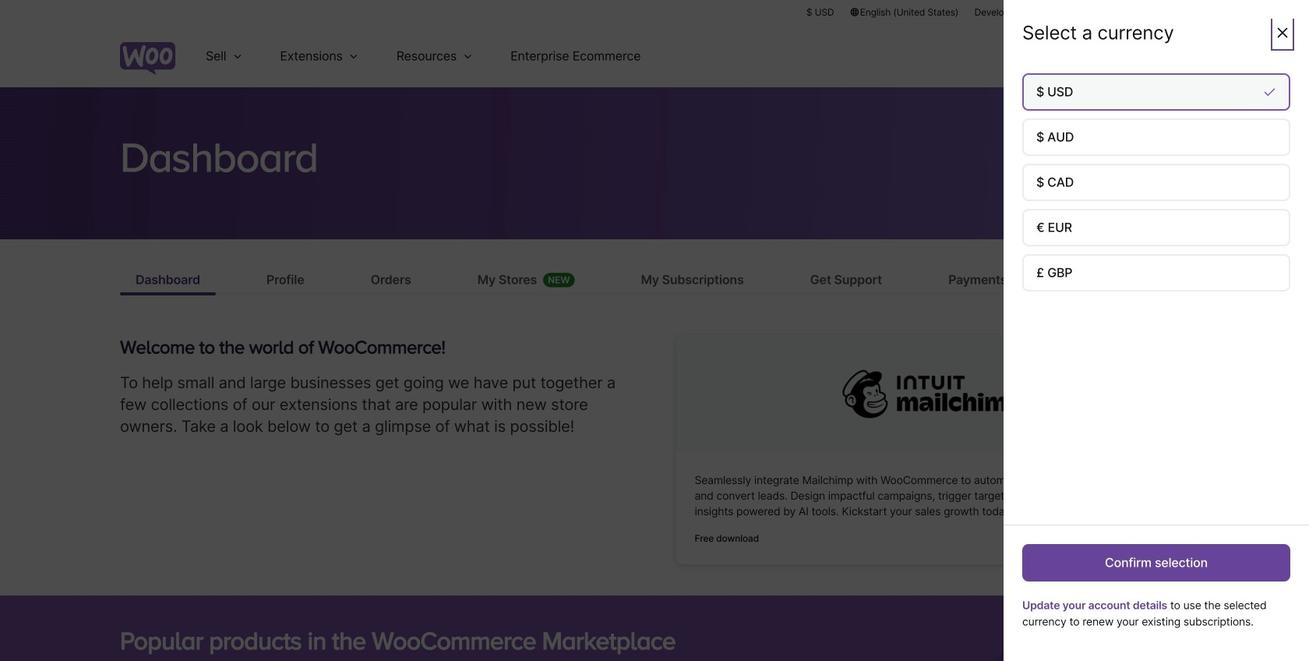 Task type: locate. For each thing, give the bounding box(es) containing it.
service navigation menu element
[[1097, 31, 1190, 81]]

search image
[[1125, 44, 1150, 69]]

close selector image
[[1276, 25, 1291, 41]]



Task type: describe. For each thing, give the bounding box(es) containing it.
open account menu image
[[1165, 44, 1190, 69]]



Task type: vqa. For each thing, say whether or not it's contained in the screenshot.
CLOSE SELECTOR icon
yes



